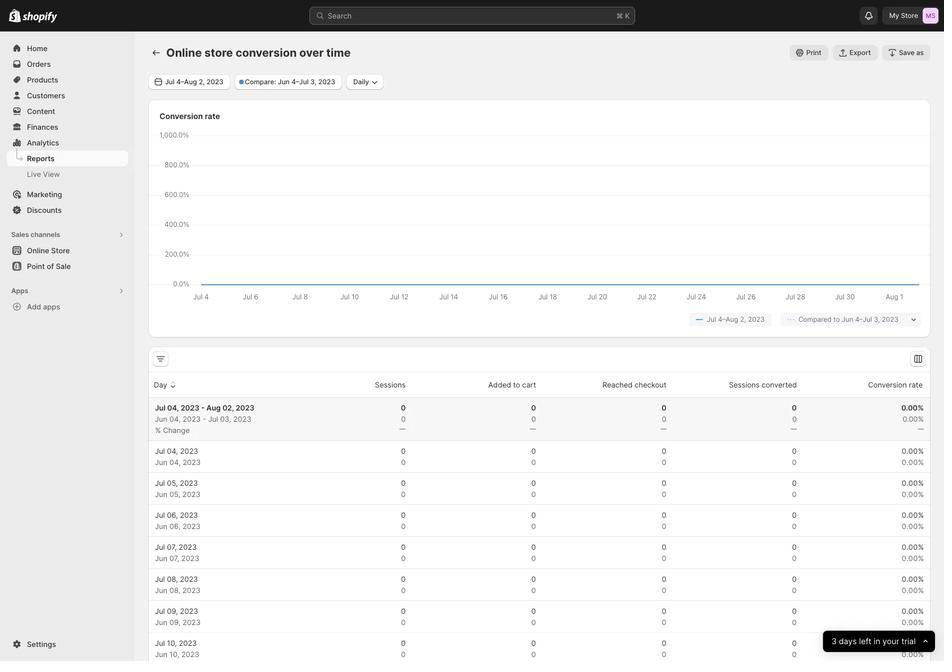 Task type: vqa. For each thing, say whether or not it's contained in the screenshot.
Navigation link
no



Task type: locate. For each thing, give the bounding box(es) containing it.
1 horizontal spatial 4–jul
[[855, 315, 872, 324]]

1 horizontal spatial 4–aug
[[718, 315, 739, 324]]

jun inside jul 06, 2023 jun 06, 2023
[[155, 522, 168, 531]]

1 horizontal spatial 2,
[[740, 315, 746, 324]]

jul inside jul 05, 2023 jun 05, 2023
[[155, 479, 165, 488]]

jun inside jul 07, 2023 jun 07, 2023
[[155, 554, 168, 563]]

sessions converted
[[729, 380, 797, 389]]

0 0
[[401, 447, 406, 467], [531, 447, 536, 467], [662, 447, 667, 467], [792, 447, 797, 467], [401, 479, 406, 499], [531, 479, 536, 499], [662, 479, 667, 499], [792, 479, 797, 499], [401, 511, 406, 531], [531, 511, 536, 531], [662, 511, 667, 531], [792, 511, 797, 531], [401, 543, 406, 563], [531, 543, 536, 563], [662, 543, 667, 563], [792, 543, 797, 563], [401, 575, 406, 595], [531, 575, 536, 595], [662, 575, 667, 595], [792, 575, 797, 595], [401, 607, 406, 627], [531, 607, 536, 627], [662, 607, 667, 627], [792, 607, 797, 627], [401, 639, 406, 659], [531, 639, 536, 659], [662, 639, 667, 659], [792, 639, 797, 659]]

09, down jul 08, 2023 jun 08, 2023
[[167, 607, 178, 616]]

0 vertical spatial conversion
[[160, 111, 203, 121]]

time
[[326, 46, 351, 60]]

0 vertical spatial store
[[901, 11, 918, 20]]

0 vertical spatial jul 4–aug 2, 2023
[[165, 78, 224, 86]]

1 vertical spatial conversion rate
[[868, 380, 923, 389]]

0.00% 0.00% for jun 07, 2023
[[902, 543, 924, 563]]

jun up jul 10, 2023 jun 10, 2023
[[155, 618, 168, 627]]

2 sessions from the left
[[729, 380, 760, 389]]

0 vertical spatial 4–jul
[[292, 78, 309, 86]]

conversion inside conversion rate button
[[868, 380, 907, 389]]

jun for jul 08, 2023 jun 08, 2023
[[155, 586, 168, 595]]

jun for jul 09, 2023 jun 09, 2023
[[155, 618, 168, 627]]

08, down jul 07, 2023 jun 07, 2023
[[167, 575, 178, 584]]

to
[[834, 315, 840, 324], [513, 380, 520, 389]]

2 0.00% 0.00% from the top
[[902, 479, 924, 499]]

2,
[[199, 78, 205, 86], [740, 315, 746, 324]]

1 horizontal spatial no change image
[[791, 425, 797, 434]]

1 horizontal spatial store
[[901, 11, 918, 20]]

rate inside button
[[909, 380, 923, 389]]

customers link
[[7, 88, 128, 103]]

1 vertical spatial rate
[[909, 380, 923, 389]]

jun up jul 05, 2023 jun 05, 2023
[[155, 458, 168, 467]]

1 horizontal spatial to
[[834, 315, 840, 324]]

08,
[[167, 575, 178, 584], [170, 586, 181, 595]]

left
[[860, 636, 872, 646]]

09, up jul 10, 2023 jun 10, 2023
[[170, 618, 181, 627]]

06, down jul 05, 2023 jun 05, 2023
[[167, 511, 178, 520]]

0 vertical spatial online
[[166, 46, 202, 60]]

sales
[[11, 230, 29, 239]]

jun inside dropdown button
[[278, 78, 290, 86]]

2023 inside compare: jun 4–jul 3, 2023 dropdown button
[[318, 78, 335, 86]]

4–jul right compared
[[855, 315, 872, 324]]

1 sessions from the left
[[375, 380, 406, 389]]

jun for jul 05, 2023 jun 05, 2023
[[155, 490, 168, 499]]

6 0.00% 0.00% from the top
[[902, 607, 924, 627]]

jun up jul 06, 2023 jun 06, 2023
[[155, 490, 168, 499]]

no change image
[[400, 425, 406, 434], [791, 425, 797, 434]]

0 horizontal spatial 2,
[[199, 78, 205, 86]]

no change image down the converted
[[791, 425, 797, 434]]

sessions inside 'button'
[[729, 380, 760, 389]]

0.00% 0.00% for jun 04, 2023
[[902, 447, 924, 467]]

in
[[874, 636, 881, 646]]

jun inside jul 10, 2023 jun 10, 2023
[[155, 650, 168, 659]]

0 horizontal spatial conversion
[[160, 111, 203, 121]]

days
[[839, 636, 857, 646]]

08, up jul 09, 2023 jun 09, 2023 at the bottom
[[170, 586, 181, 595]]

06, up jul 07, 2023 jun 07, 2023
[[170, 522, 180, 531]]

5 0.00% 0.00% from the top
[[902, 575, 924, 595]]

0 vertical spatial to
[[834, 315, 840, 324]]

daily
[[353, 78, 369, 86]]

jun up jul 07, 2023 jun 07, 2023
[[155, 522, 168, 531]]

to left cart
[[513, 380, 520, 389]]

1 horizontal spatial rate
[[909, 380, 923, 389]]

jul inside jul 06, 2023 jun 06, 2023
[[155, 511, 165, 520]]

settings
[[27, 640, 56, 649]]

search
[[328, 11, 352, 20]]

no change image down 'checkout'
[[660, 425, 667, 434]]

jul 06, 2023 jun 06, 2023
[[155, 511, 201, 531]]

compared
[[799, 315, 832, 324]]

1 horizontal spatial conversion rate
[[868, 380, 923, 389]]

jul inside jul 07, 2023 jun 07, 2023
[[155, 543, 165, 552]]

my store image
[[923, 8, 939, 24]]

0 vertical spatial 3,
[[310, 78, 317, 86]]

orders link
[[7, 56, 128, 72]]

jul inside jul 09, 2023 jun 09, 2023
[[155, 607, 165, 616]]

1 vertical spatial 4–aug
[[718, 315, 739, 324]]

online inside button
[[27, 246, 49, 255]]

jun inside jul 09, 2023 jun 09, 2023
[[155, 618, 168, 627]]

0 horizontal spatial online
[[27, 246, 49, 255]]

0 horizontal spatial jul 4–aug 2, 2023
[[165, 78, 224, 86]]

0 horizontal spatial 4–jul
[[292, 78, 309, 86]]

1 horizontal spatial jul 4–aug 2, 2023
[[707, 315, 765, 324]]

jun up jul 08, 2023 jun 08, 2023
[[155, 554, 168, 563]]

1 vertical spatial conversion
[[868, 380, 907, 389]]

jul 05, 2023 jun 05, 2023
[[155, 479, 201, 499]]

0 horizontal spatial no change image
[[530, 425, 536, 434]]

jun right compare:
[[278, 78, 290, 86]]

0 horizontal spatial 3,
[[310, 78, 317, 86]]

no change image down sessions button
[[400, 425, 406, 434]]

marketing link
[[7, 187, 128, 202]]

0 vertical spatial -
[[201, 403, 205, 412]]

0 vertical spatial 2,
[[199, 78, 205, 86]]

to right compared
[[834, 315, 840, 324]]

print button
[[790, 45, 828, 61]]

1 vertical spatial to
[[513, 380, 520, 389]]

channels
[[31, 230, 60, 239]]

05, up jul 06, 2023 jun 06, 2023
[[170, 490, 180, 499]]

jul for 10,
[[155, 639, 165, 648]]

0.00% 0.00% for jun 09, 2023
[[902, 607, 924, 627]]

jun inside jul 05, 2023 jun 05, 2023
[[155, 490, 168, 499]]

added to cart button
[[476, 374, 538, 395]]

1 vertical spatial online
[[27, 246, 49, 255]]

0 horizontal spatial to
[[513, 380, 520, 389]]

1 horizontal spatial sessions
[[729, 380, 760, 389]]

store up sale
[[51, 246, 70, 255]]

content
[[27, 107, 55, 116]]

reports
[[27, 154, 55, 163]]

sessions
[[375, 380, 406, 389], [729, 380, 760, 389]]

0 horizontal spatial store
[[51, 246, 70, 255]]

- left 'aug'
[[201, 403, 205, 412]]

online up 'point'
[[27, 246, 49, 255]]

jun
[[278, 78, 290, 86], [842, 315, 854, 324], [155, 415, 168, 424], [155, 458, 168, 467], [155, 490, 168, 499], [155, 522, 168, 531], [155, 554, 168, 563], [155, 586, 168, 595], [155, 618, 168, 627], [155, 650, 168, 659]]

export button
[[833, 45, 878, 61]]

live view link
[[7, 166, 128, 182]]

daily button
[[347, 74, 384, 90]]

3 0.00% 0.00% from the top
[[902, 511, 924, 531]]

0 vertical spatial 06,
[[167, 511, 178, 520]]

jul inside jul 10, 2023 jun 10, 2023
[[155, 639, 165, 648]]

conversion rate
[[160, 111, 220, 121], [868, 380, 923, 389]]

1 vertical spatial 2,
[[740, 315, 746, 324]]

day button
[[152, 374, 180, 395]]

store right "my"
[[901, 11, 918, 20]]

jul 4–aug 2, 2023
[[165, 78, 224, 86], [707, 315, 765, 324]]

⌘
[[617, 11, 623, 20]]

store
[[204, 46, 233, 60]]

jun right compared
[[842, 315, 854, 324]]

0 horizontal spatial 4–aug
[[176, 78, 197, 86]]

02,
[[223, 403, 234, 412]]

to inside button
[[513, 380, 520, 389]]

compared to jun 4–jul 3, 2023
[[799, 315, 899, 324]]

0 vertical spatial rate
[[205, 111, 220, 121]]

3,
[[310, 78, 317, 86], [874, 315, 880, 324]]

home
[[27, 44, 48, 53]]

products
[[27, 75, 58, 84]]

no change image down conversion rate button on the right of the page
[[918, 425, 924, 434]]

reached checkout
[[603, 380, 667, 389]]

4–aug inside dropdown button
[[176, 78, 197, 86]]

0 horizontal spatial conversion rate
[[160, 111, 220, 121]]

0 vertical spatial conversion rate
[[160, 111, 220, 121]]

jul 4–aug 2, 2023 inside dropdown button
[[165, 78, 224, 86]]

1 vertical spatial 3,
[[874, 315, 880, 324]]

no change image
[[530, 425, 536, 434], [660, 425, 667, 434], [918, 425, 924, 434]]

apps
[[11, 287, 28, 295]]

0
[[401, 403, 406, 412], [531, 403, 536, 412], [662, 403, 667, 412], [792, 403, 797, 412], [401, 415, 406, 424], [532, 415, 536, 424], [662, 415, 667, 424], [792, 415, 797, 424], [401, 447, 406, 456], [531, 447, 536, 456], [662, 447, 667, 456], [792, 447, 797, 456], [401, 458, 406, 467], [531, 458, 536, 467], [662, 458, 667, 467], [792, 458, 797, 467], [401, 479, 406, 488], [531, 479, 536, 488], [662, 479, 667, 488], [792, 479, 797, 488], [401, 490, 406, 499], [531, 490, 536, 499], [662, 490, 667, 499], [792, 490, 797, 499], [401, 511, 406, 520], [531, 511, 536, 520], [662, 511, 667, 520], [792, 511, 797, 520], [401, 522, 406, 531], [531, 522, 536, 531], [662, 522, 667, 531], [792, 522, 797, 531], [401, 543, 406, 552], [531, 543, 536, 552], [662, 543, 667, 552], [792, 543, 797, 552], [401, 554, 406, 563], [531, 554, 536, 563], [662, 554, 667, 563], [792, 554, 797, 563], [401, 575, 406, 584], [531, 575, 536, 584], [662, 575, 667, 584], [792, 575, 797, 584], [401, 586, 406, 595], [531, 586, 536, 595], [662, 586, 667, 595], [792, 586, 797, 595], [401, 607, 406, 616], [531, 607, 536, 616], [662, 607, 667, 616], [792, 607, 797, 616], [401, 618, 406, 627], [531, 618, 536, 627], [662, 618, 667, 627], [792, 618, 797, 627], [401, 639, 406, 648], [531, 639, 536, 648], [662, 639, 667, 648], [792, 639, 797, 648], [401, 650, 406, 659], [531, 650, 536, 659], [662, 650, 667, 659], [792, 650, 797, 659]]

jun up "%"
[[155, 415, 168, 424]]

1 vertical spatial store
[[51, 246, 70, 255]]

shopify image
[[9, 9, 21, 22]]

no change image down cart
[[530, 425, 536, 434]]

0.00% 0.00% for jun 08, 2023
[[902, 575, 924, 595]]

products link
[[7, 72, 128, 88]]

03,
[[220, 415, 231, 424]]

jul 09, 2023 jun 09, 2023
[[155, 607, 201, 627]]

of
[[47, 262, 54, 271]]

jul for 06,
[[155, 511, 165, 520]]

0 horizontal spatial no change image
[[400, 425, 406, 434]]

7 0.00% 0.00% from the top
[[902, 639, 924, 659]]

jul inside jul 08, 2023 jun 08, 2023
[[155, 575, 165, 584]]

jul inside jul 04, 2023 jun 04, 2023
[[155, 447, 165, 456]]

- left "03," in the left bottom of the page
[[203, 415, 206, 424]]

1 horizontal spatial conversion
[[868, 380, 907, 389]]

-
[[201, 403, 205, 412], [203, 415, 206, 424]]

0 horizontal spatial sessions
[[375, 380, 406, 389]]

04,
[[167, 403, 179, 412], [170, 415, 181, 424], [167, 447, 178, 456], [170, 458, 181, 467]]

jun inside jul 04, 2023 jun 04, 2023
[[155, 458, 168, 467]]

2 no change image from the left
[[791, 425, 797, 434]]

0 vertical spatial 08,
[[167, 575, 178, 584]]

4 0.00% 0.00% from the top
[[902, 543, 924, 563]]

my store
[[890, 11, 918, 20]]

1 0.00% 0.00% from the top
[[902, 447, 924, 467]]

07, up jul 08, 2023 jun 08, 2023
[[170, 554, 179, 563]]

to for compared
[[834, 315, 840, 324]]

trial
[[902, 636, 916, 646]]

1 vertical spatial 07,
[[170, 554, 179, 563]]

store inside button
[[51, 246, 70, 255]]

4–jul down over at left top
[[292, 78, 309, 86]]

4–jul
[[292, 78, 309, 86], [855, 315, 872, 324]]

1 horizontal spatial online
[[166, 46, 202, 60]]

jun for jul 10, 2023 jun 10, 2023
[[155, 650, 168, 659]]

1 vertical spatial jul 4–aug 2, 2023
[[707, 315, 765, 324]]

05,
[[167, 479, 178, 488], [170, 490, 180, 499]]

05, down jul 04, 2023 jun 04, 2023
[[167, 479, 178, 488]]

0.00% 0.00%
[[902, 447, 924, 467], [902, 479, 924, 499], [902, 511, 924, 531], [902, 543, 924, 563], [902, 575, 924, 595], [902, 607, 924, 627], [902, 639, 924, 659]]

jun for jul 06, 2023 jun 06, 2023
[[155, 522, 168, 531]]

sessions inside button
[[375, 380, 406, 389]]

0 horizontal spatial rate
[[205, 111, 220, 121]]

jun up jul 09, 2023 jun 09, 2023 at the bottom
[[155, 586, 168, 595]]

online for online store
[[27, 246, 49, 255]]

1 horizontal spatial 3,
[[874, 315, 880, 324]]

0 vertical spatial 4–aug
[[176, 78, 197, 86]]

online up jul 4–aug 2, 2023 dropdown button
[[166, 46, 202, 60]]

1 horizontal spatial no change image
[[660, 425, 667, 434]]

4–aug
[[176, 78, 197, 86], [718, 315, 739, 324]]

orders
[[27, 60, 51, 69]]

jun down jul 09, 2023 jun 09, 2023 at the bottom
[[155, 650, 168, 659]]

online for online store conversion over time
[[166, 46, 202, 60]]

2 horizontal spatial no change image
[[918, 425, 924, 434]]

compare: jun 4–jul 3, 2023 button
[[235, 74, 342, 90]]

07, down jul 06, 2023 jun 06, 2023
[[167, 543, 177, 552]]

jun inside jul 08, 2023 jun 08, 2023
[[155, 586, 168, 595]]

1 vertical spatial -
[[203, 415, 206, 424]]

reports link
[[7, 151, 128, 166]]



Task type: describe. For each thing, give the bounding box(es) containing it.
apps
[[43, 302, 60, 311]]

add apps button
[[7, 299, 128, 315]]

jul for 09,
[[155, 607, 165, 616]]

marketing
[[27, 190, 62, 199]]

0.00% 0.00% for jun 06, 2023
[[902, 511, 924, 531]]

3, inside dropdown button
[[310, 78, 317, 86]]

online store link
[[7, 243, 128, 258]]

online store
[[27, 246, 70, 255]]

conversion rate inside button
[[868, 380, 923, 389]]

finances
[[27, 122, 58, 131]]

⌘ k
[[617, 11, 630, 20]]

sales channels
[[11, 230, 60, 239]]

cart
[[522, 380, 536, 389]]

jul 04, 2023 - aug 02, 2023 jun 04, 2023 - jul 03, 2023 % change
[[155, 403, 254, 435]]

analytics link
[[7, 135, 128, 151]]

point of sale button
[[0, 258, 135, 274]]

jul for 05,
[[155, 479, 165, 488]]

1 vertical spatial 4–jul
[[855, 315, 872, 324]]

k
[[625, 11, 630, 20]]

customers
[[27, 91, 65, 100]]

day
[[154, 380, 167, 389]]

jun for jul 04, 2023 jun 04, 2023
[[155, 458, 168, 467]]

1 vertical spatial 06,
[[170, 522, 180, 531]]

sale
[[56, 262, 71, 271]]

jul inside dropdown button
[[165, 78, 175, 86]]

1 vertical spatial 05,
[[170, 490, 180, 499]]

reached checkout button
[[590, 374, 668, 395]]

%
[[155, 426, 161, 435]]

3
[[832, 636, 837, 646]]

1 vertical spatial 09,
[[170, 618, 181, 627]]

store for my store
[[901, 11, 918, 20]]

save as
[[899, 48, 924, 57]]

over
[[299, 46, 324, 60]]

sessions for sessions
[[375, 380, 406, 389]]

finances link
[[7, 119, 128, 135]]

0.00% 0.00% for jun 05, 2023
[[902, 479, 924, 499]]

add apps
[[27, 302, 60, 311]]

export
[[850, 48, 871, 57]]

change
[[163, 426, 190, 435]]

save
[[899, 48, 915, 57]]

shopify image
[[23, 12, 57, 23]]

sales channels button
[[7, 227, 128, 243]]

2 no change image from the left
[[660, 425, 667, 434]]

converted
[[762, 380, 797, 389]]

my
[[890, 11, 899, 20]]

added
[[489, 380, 511, 389]]

online store button
[[0, 243, 135, 258]]

as
[[917, 48, 924, 57]]

live view
[[27, 170, 60, 179]]

apps button
[[7, 283, 128, 299]]

view
[[43, 170, 60, 179]]

2, inside dropdown button
[[199, 78, 205, 86]]

jul 10, 2023 jun 10, 2023
[[155, 639, 200, 659]]

4–jul inside dropdown button
[[292, 78, 309, 86]]

aug
[[206, 403, 221, 412]]

reached
[[603, 380, 633, 389]]

settings link
[[7, 636, 128, 652]]

1 vertical spatial 10,
[[170, 650, 179, 659]]

compare: jun 4–jul 3, 2023
[[245, 78, 335, 86]]

jul 08, 2023 jun 08, 2023
[[155, 575, 201, 595]]

to for added
[[513, 380, 520, 389]]

add
[[27, 302, 41, 311]]

0 vertical spatial 10,
[[167, 639, 177, 648]]

jul for 08,
[[155, 575, 165, 584]]

added to cart
[[489, 380, 536, 389]]

discounts
[[27, 206, 62, 215]]

jul for 07,
[[155, 543, 165, 552]]

save as button
[[882, 45, 931, 61]]

0.00% 0.00% for jun 10, 2023
[[902, 639, 924, 659]]

point of sale
[[27, 262, 71, 271]]

analytics
[[27, 138, 59, 147]]

1 vertical spatial 08,
[[170, 586, 181, 595]]

3 no change image from the left
[[918, 425, 924, 434]]

conversion rate button
[[855, 374, 925, 395]]

store for online store
[[51, 246, 70, 255]]

0 vertical spatial 05,
[[167, 479, 178, 488]]

jul for 04,
[[155, 447, 165, 456]]

sessions converted button
[[716, 374, 799, 395]]

0 vertical spatial 07,
[[167, 543, 177, 552]]

live
[[27, 170, 41, 179]]

compare:
[[245, 78, 276, 86]]

1 no change image from the left
[[400, 425, 406, 434]]

0 vertical spatial 09,
[[167, 607, 178, 616]]

jul for aug
[[155, 403, 165, 412]]

jul 4–aug 2, 2023 button
[[148, 74, 230, 90]]

conversion
[[236, 46, 297, 60]]

jun inside the jul 04, 2023 - aug 02, 2023 jun 04, 2023 - jul 03, 2023 % change
[[155, 415, 168, 424]]

online store conversion over time
[[166, 46, 351, 60]]

print
[[807, 48, 822, 57]]

point of sale link
[[7, 258, 128, 274]]

discounts link
[[7, 202, 128, 218]]

home link
[[7, 40, 128, 56]]

content link
[[7, 103, 128, 119]]

3 days left in your trial
[[832, 636, 916, 646]]

sessions button
[[362, 374, 407, 395]]

sessions for sessions converted
[[729, 380, 760, 389]]

your
[[883, 636, 900, 646]]

1 no change image from the left
[[530, 425, 536, 434]]

jul 07, 2023 jun 07, 2023
[[155, 543, 199, 563]]

2023 inside jul 4–aug 2, 2023 dropdown button
[[207, 78, 224, 86]]

jun for jul 07, 2023 jun 07, 2023
[[155, 554, 168, 563]]

3 days left in your trial button
[[823, 631, 935, 652]]

point
[[27, 262, 45, 271]]



